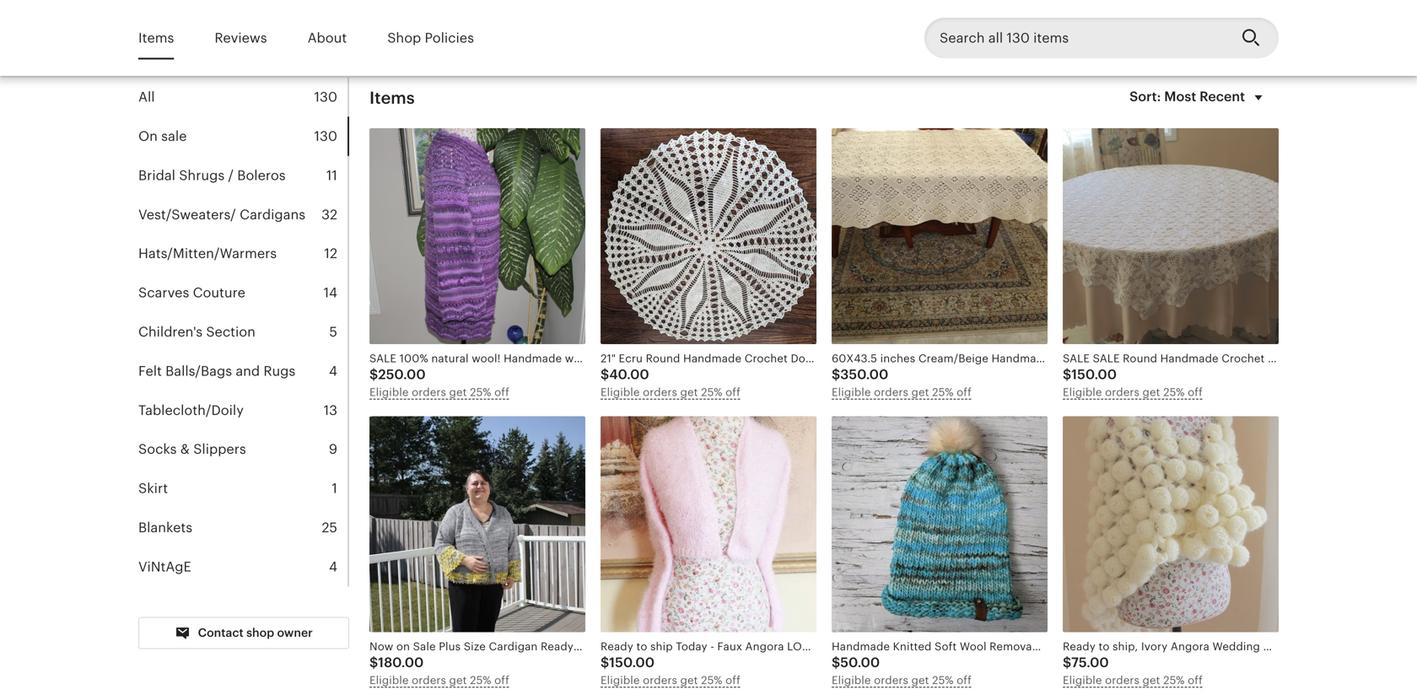 Task type: vqa. For each thing, say whether or not it's contained in the screenshot.


Task type: locate. For each thing, give the bounding box(es) containing it.
0 horizontal spatial 150.00
[[609, 655, 655, 670]]

4 for vintage
[[329, 559, 337, 574]]

25%
[[470, 386, 491, 399], [701, 386, 723, 399], [932, 386, 954, 399], [1163, 386, 1185, 399], [470, 674, 491, 687], [701, 674, 723, 687], [932, 674, 954, 687], [1163, 674, 1185, 687]]

tab containing skirt
[[138, 469, 348, 508]]

11 tab from the top
[[138, 469, 348, 508]]

eligible inside $ 250.00 eligible orders get 25% off
[[369, 386, 409, 399]]

tab containing socks & slippers
[[138, 430, 348, 469]]

off inside $ 350.00 eligible orders get 25% off
[[957, 386, 972, 399]]

orders inside $ 50.00 eligible orders get 25% off
[[874, 674, 908, 687]]

off for sale 100% natural wool! handmade women hand spun knit the perfect fit purple crazy lace cardigan- purple wool cardigan, ready to ship today image eligible orders get 25% off button
[[494, 386, 509, 399]]

25% inside $ 350.00 eligible orders get 25% off
[[932, 386, 954, 399]]

/
[[228, 168, 234, 183]]

25% for ready to ship today - faux angora look sweater/ pink knit v-neck no button long sleeves crop bridal bolero, xsmall to small size image's eligible orders get 25% off button
[[701, 674, 723, 687]]

1 vertical spatial 150.00
[[609, 655, 655, 670]]

eligible inside the '$ 180.00 eligible orders get 25% off'
[[369, 674, 409, 687]]

9 tab from the top
[[138, 391, 348, 430]]

off inside $ 50.00 eligible orders get 25% off
[[957, 674, 972, 687]]

25% inside $ 250.00 eligible orders get 25% off
[[470, 386, 491, 399]]

12 tab from the top
[[138, 508, 348, 547]]

owner
[[277, 626, 313, 639]]

off for eligible orders get 25% off button associated with sale sale round handmade crochet tablecloth -doily runner, crochet tablecloth round, white crochet lace bedroom curtain, unique crochet item image
[[1188, 386, 1203, 399]]

Search all 130 items text field
[[924, 18, 1228, 58]]

ready to ship, ivory angora wedding shawl, handmade crochet wedding shawl/ crochet flower shawl/ cover up bridal accessories/ winter wedding image
[[1063, 416, 1279, 632]]

tab containing bridal shrugs / boleros
[[138, 156, 348, 195]]

8 tab from the top
[[138, 352, 348, 391]]

get inside $ 50.00 eligible orders get 25% off
[[911, 674, 929, 687]]

$ inside $ 350.00 eligible orders get 25% off
[[832, 367, 840, 382]]

50.00
[[840, 655, 880, 670]]

about link
[[308, 18, 347, 58]]

130 down about link
[[314, 89, 337, 105]]

boleros
[[237, 168, 286, 183]]

12
[[324, 246, 337, 261]]

0 vertical spatial $ 150.00 eligible orders get 25% off
[[1063, 367, 1203, 399]]

5 tab from the top
[[138, 234, 348, 273]]

eligible inside $ 75.00 eligible orders get 25% off
[[1063, 674, 1102, 687]]

32
[[321, 207, 337, 222]]

eligible inside $ 350.00 eligible orders get 25% off
[[832, 386, 871, 399]]

off for eligible orders get 25% off button corresponding to ready to ship, ivory angora wedding shawl, handmade crochet wedding shawl/ crochet flower shawl/ cover up bridal accessories/ winter wedding image
[[1188, 674, 1203, 687]]

$ for eligible orders get 25% off button related to 21" ecru round handmade crochet doily  -doily runner, crochet tablecloth round, white crochet lace, unique crochet item image
[[601, 367, 609, 382]]

scarves couture
[[138, 285, 245, 300]]

orders inside $ 350.00 eligible orders get 25% off
[[874, 386, 908, 399]]

0 vertical spatial 4
[[329, 363, 337, 379]]

$ 150.00 eligible orders get 25% off
[[1063, 367, 1203, 399], [601, 655, 740, 687]]

1 horizontal spatial $ 150.00 eligible orders get 25% off
[[1063, 367, 1203, 399]]

eligible for eligible orders get 25% off button corresponding to ready to ship, ivory angora wedding shawl, handmade crochet wedding shawl/ crochet flower shawl/ cover up bridal accessories/ winter wedding image
[[1063, 674, 1102, 687]]

1 horizontal spatial 150.00
[[1072, 367, 1117, 382]]

tab containing hats/mitten/warmers
[[138, 234, 348, 273]]

get for sale 100% natural wool! handmade women hand spun knit the perfect fit purple crazy lace cardigan- purple wool cardigan, ready to ship today image eligible orders get 25% off button
[[449, 386, 467, 399]]

4 down 25 on the left of page
[[329, 559, 337, 574]]

items
[[138, 30, 174, 45], [369, 88, 415, 108]]

$ 50.00 eligible orders get 25% off
[[832, 655, 972, 687]]

$ inside $ 40.00 eligible orders get 25% off
[[601, 367, 609, 382]]

4 tab from the top
[[138, 195, 348, 234]]

shop policies link
[[387, 18, 474, 58]]

tab containing children's section
[[138, 312, 348, 352]]

$ inside the '$ 180.00 eligible orders get 25% off'
[[369, 655, 378, 670]]

0 horizontal spatial $ 150.00 eligible orders get 25% off
[[601, 655, 740, 687]]

60x43.5 inches cream/beige handmade crochet tablecloth-doily runner long rectangle, lace bedroom curtain, unique house warming gift image
[[832, 128, 1048, 344]]

7 tab from the top
[[138, 312, 348, 352]]

all
[[138, 89, 155, 105]]

shop
[[246, 626, 274, 639]]

get inside $ 350.00 eligible orders get 25% off
[[911, 386, 929, 399]]

4 down the 5
[[329, 363, 337, 379]]

off for ready to ship today - faux angora look sweater/ pink knit v-neck no button long sleeves crop bridal bolero, xsmall to small size image's eligible orders get 25% off button
[[726, 674, 740, 687]]

ready to ship today - faux angora look sweater/ pink knit v-neck no button long sleeves crop bridal bolero, xsmall to small size image
[[601, 416, 817, 632]]

14
[[324, 285, 337, 300]]

75.00
[[1071, 655, 1109, 670]]

sale sale round handmade crochet tablecloth -doily runner, crochet tablecloth round, white crochet lace bedroom curtain, unique crochet item image
[[1063, 128, 1279, 344]]

10 tab from the top
[[138, 430, 348, 469]]

orders inside the '$ 180.00 eligible orders get 25% off'
[[412, 674, 446, 687]]

$ 40.00 eligible orders get 25% off
[[601, 367, 740, 399]]

reviews link
[[215, 18, 267, 58]]

eligible orders get 25% off button for the 60x43.5 inches cream/beige handmade crochet tablecloth-doily runner long rectangle, lace bedroom curtain, unique house warming gift image
[[832, 384, 1043, 401]]

bridal shrugs / boleros
[[138, 168, 286, 183]]

get inside $ 75.00 eligible orders get 25% off
[[1143, 674, 1160, 687]]

hats/mitten/warmers
[[138, 246, 277, 261]]

get for eligible orders get 25% off button associated with sale sale round handmade crochet tablecloth -doily runner, crochet tablecloth round, white crochet lace bedroom curtain, unique crochet item image
[[1143, 386, 1160, 399]]

get
[[449, 386, 467, 399], [680, 386, 698, 399], [911, 386, 929, 399], [1143, 386, 1160, 399], [449, 674, 467, 687], [680, 674, 698, 687], [911, 674, 929, 687], [1143, 674, 1160, 687]]

orders for eligible orders get 25% off button associated with sale sale round handmade crochet tablecloth -doily runner, crochet tablecloth round, white crochet lace bedroom curtain, unique crochet item image
[[1105, 386, 1140, 399]]

0 vertical spatial 130
[[314, 89, 337, 105]]

eligible orders get 25% off button for sale 100% natural wool! handmade women hand spun knit the perfect fit purple crazy lace cardigan- purple wool cardigan, ready to ship today image
[[369, 384, 580, 401]]

150.00 for ready to ship today - faux angora look sweater/ pink knit v-neck no button long sleeves crop bridal bolero, xsmall to small size image's eligible orders get 25% off button
[[609, 655, 655, 670]]

9
[[329, 442, 337, 457]]

felt balls/bags and rugs
[[138, 363, 295, 379]]

25% for eligible orders get 25% off button related to 21" ecru round handmade crochet doily  -doily runner, crochet tablecloth round, white crochet lace, unique crochet item image
[[701, 386, 723, 399]]

eligible for eligible orders get 25% off button associated with sale sale round handmade crochet tablecloth -doily runner, crochet tablecloth round, white crochet lace bedroom curtain, unique crochet item image
[[1063, 386, 1102, 399]]

25% inside $ 75.00 eligible orders get 25% off
[[1163, 674, 1185, 687]]

get inside $ 250.00 eligible orders get 25% off
[[449, 386, 467, 399]]

shop
[[387, 30, 421, 45]]

150.00
[[1072, 367, 1117, 382], [609, 655, 655, 670]]

off inside the '$ 180.00 eligible orders get 25% off'
[[494, 674, 509, 687]]

orders inside $ 75.00 eligible orders get 25% off
[[1105, 674, 1140, 687]]

1 4 from the top
[[329, 363, 337, 379]]

$
[[369, 367, 378, 382], [601, 367, 609, 382], [832, 367, 840, 382], [1063, 367, 1072, 382], [369, 655, 378, 670], [601, 655, 609, 670], [832, 655, 840, 670], [1063, 655, 1071, 670]]

sale
[[161, 129, 187, 144]]

socks & slippers
[[138, 442, 246, 457]]

0 horizontal spatial items
[[138, 30, 174, 45]]

orders for eligible orders get 25% off button related to the 60x43.5 inches cream/beige handmade crochet tablecloth-doily runner long rectangle, lace bedroom curtain, unique house warming gift image
[[874, 386, 908, 399]]

130
[[314, 89, 337, 105], [314, 129, 337, 144]]

orders
[[412, 386, 446, 399], [643, 386, 677, 399], [874, 386, 908, 399], [1105, 386, 1140, 399], [412, 674, 446, 687], [643, 674, 677, 687], [874, 674, 908, 687], [1105, 674, 1140, 687]]

$ inside $ 75.00 eligible orders get 25% off
[[1063, 655, 1071, 670]]

1 130 from the top
[[314, 89, 337, 105]]

eligible inside $ 50.00 eligible orders get 25% off
[[832, 674, 871, 687]]

eligible inside $ 40.00 eligible orders get 25% off
[[601, 386, 640, 399]]

eligible for eligible orders get 25% off button related to 21" ecru round handmade crochet doily  -doily runner, crochet tablecloth round, white crochet lace, unique crochet item image
[[601, 386, 640, 399]]

orders inside $ 250.00 eligible orders get 25% off
[[412, 386, 446, 399]]

and
[[236, 363, 260, 379]]

contact shop owner button
[[138, 617, 349, 649]]

off
[[494, 386, 509, 399], [726, 386, 740, 399], [957, 386, 972, 399], [1188, 386, 1203, 399], [494, 674, 509, 687], [726, 674, 740, 687], [957, 674, 972, 687], [1188, 674, 1203, 687]]

about
[[308, 30, 347, 45]]

4 for felt balls/bags and rugs
[[329, 363, 337, 379]]

25% inside the '$ 180.00 eligible orders get 25% off'
[[470, 674, 491, 687]]

1 tab from the top
[[138, 78, 348, 117]]

$ for eligible orders get 25% off button for handmade knitted soft wool removable pompom hat, knit slouchy beanie, knit unisex beanie, knit beanie slouchy hat, gift hat image
[[832, 655, 840, 670]]

1 horizontal spatial items
[[369, 88, 415, 108]]

2 4 from the top
[[329, 559, 337, 574]]

250.00
[[378, 367, 426, 382]]

balls/bags
[[165, 363, 232, 379]]

1 vertical spatial 4
[[329, 559, 337, 574]]

vest/sweaters/
[[138, 207, 236, 222]]

1 vertical spatial $ 150.00 eligible orders get 25% off
[[601, 655, 740, 687]]

$ 180.00 eligible orders get 25% off
[[369, 655, 509, 687]]

$ for eligible orders get 25% off button corresponding to now on sale plus size cardigan ready to ship/ new design handmade knit from grey yellow merino wool / will fit from 2xl and up image
[[369, 655, 378, 670]]

25% inside $ 50.00 eligible orders get 25% off
[[932, 674, 954, 687]]

13 tab from the top
[[138, 547, 348, 586]]

$ inside $ 250.00 eligible orders get 25% off
[[369, 367, 378, 382]]

get inside the '$ 180.00 eligible orders get 25% off'
[[449, 674, 467, 687]]

11
[[326, 168, 337, 183]]

eligible
[[369, 386, 409, 399], [601, 386, 640, 399], [832, 386, 871, 399], [1063, 386, 1102, 399], [369, 674, 409, 687], [601, 674, 640, 687], [832, 674, 871, 687], [1063, 674, 1102, 687]]

socks
[[138, 442, 177, 457]]

items down shop
[[369, 88, 415, 108]]

6 tab from the top
[[138, 273, 348, 312]]

eligible orders get 25% off button for sale sale round handmade crochet tablecloth -doily runner, crochet tablecloth round, white crochet lace bedroom curtain, unique crochet item image
[[1063, 384, 1274, 401]]

eligible for eligible orders get 25% off button corresponding to now on sale plus size cardigan ready to ship/ new design handmade knit from grey yellow merino wool / will fit from 2xl and up image
[[369, 674, 409, 687]]

25% for eligible orders get 25% off button associated with sale sale round handmade crochet tablecloth -doily runner, crochet tablecloth round, white crochet lace bedroom curtain, unique crochet item image
[[1163, 386, 1185, 399]]

eligible orders get 25% off button
[[369, 384, 580, 401], [601, 384, 811, 401], [832, 384, 1043, 401], [1063, 384, 1274, 401], [369, 672, 580, 689], [601, 672, 811, 689], [832, 672, 1043, 689], [1063, 672, 1274, 689]]

get inside $ 40.00 eligible orders get 25% off
[[680, 386, 698, 399]]

eligible orders get 25% off button for handmade knitted soft wool removable pompom hat, knit slouchy beanie, knit unisex beanie, knit beanie slouchy hat, gift hat image
[[832, 672, 1043, 689]]

$ inside $ 50.00 eligible orders get 25% off
[[832, 655, 840, 670]]

$ 250.00 eligible orders get 25% off
[[369, 367, 509, 399]]

1 vertical spatial 130
[[314, 129, 337, 144]]

&
[[180, 442, 190, 457]]

3 tab from the top
[[138, 156, 348, 195]]

shrugs
[[179, 168, 225, 183]]

sale 100% natural wool! handmade women hand spun knit the perfect fit purple crazy lace cardigan- purple wool cardigan, ready to ship today image
[[369, 128, 585, 344]]

items up the all
[[138, 30, 174, 45]]

2 130 from the top
[[314, 129, 337, 144]]

4
[[329, 363, 337, 379], [329, 559, 337, 574]]

tab containing vest/sweaters/ cardigans
[[138, 195, 348, 234]]

off inside $ 75.00 eligible orders get 25% off
[[1188, 674, 1203, 687]]

off inside $ 250.00 eligible orders get 25% off
[[494, 386, 509, 399]]

on
[[138, 129, 158, 144]]

25% inside $ 40.00 eligible orders get 25% off
[[701, 386, 723, 399]]

cardigans
[[240, 207, 305, 222]]

25
[[322, 520, 337, 535]]

25% for eligible orders get 25% off button related to the 60x43.5 inches cream/beige handmade crochet tablecloth-doily runner long rectangle, lace bedroom curtain, unique house warming gift image
[[932, 386, 954, 399]]

contact
[[198, 626, 244, 639]]

2 tab from the top
[[138, 117, 348, 156]]

vest/sweaters/ cardigans
[[138, 207, 305, 222]]

130 up 11
[[314, 129, 337, 144]]

0 vertical spatial 150.00
[[1072, 367, 1117, 382]]

get for eligible orders get 25% off button for handmade knitted soft wool removable pompom hat, knit slouchy beanie, knit unisex beanie, knit beanie slouchy hat, gift hat image
[[911, 674, 929, 687]]

sections tab list
[[138, 78, 349, 586]]

blankets
[[138, 520, 192, 535]]

handmade knitted soft wool removable pompom hat, knit slouchy beanie, knit unisex beanie, knit beanie slouchy hat, gift hat image
[[832, 416, 1048, 632]]

tab
[[138, 78, 348, 117], [138, 117, 348, 156], [138, 156, 348, 195], [138, 195, 348, 234], [138, 234, 348, 273], [138, 273, 348, 312], [138, 312, 348, 352], [138, 352, 348, 391], [138, 391, 348, 430], [138, 430, 348, 469], [138, 469, 348, 508], [138, 508, 348, 547], [138, 547, 348, 586]]

felt
[[138, 363, 162, 379]]

get for eligible orders get 25% off button corresponding to now on sale plus size cardigan ready to ship/ new design handmade knit from grey yellow merino wool / will fit from 2xl and up image
[[449, 674, 467, 687]]

13
[[324, 403, 337, 418]]

off inside $ 40.00 eligible orders get 25% off
[[726, 386, 740, 399]]

orders inside $ 40.00 eligible orders get 25% off
[[643, 386, 677, 399]]



Task type: describe. For each thing, give the bounding box(es) containing it.
couture
[[193, 285, 245, 300]]

tab containing on sale
[[138, 117, 348, 156]]

25% for sale 100% natural wool! handmade women hand spun knit the perfect fit purple crazy lace cardigan- purple wool cardigan, ready to ship today image eligible orders get 25% off button
[[470, 386, 491, 399]]

$ for eligible orders get 25% off button associated with sale sale round handmade crochet tablecloth -doily runner, crochet tablecloth round, white crochet lace bedroom curtain, unique crochet item image
[[1063, 367, 1072, 382]]

eligible orders get 25% off button for 21" ecru round handmade crochet doily  -doily runner, crochet tablecloth round, white crochet lace, unique crochet item image
[[601, 384, 811, 401]]

off for eligible orders get 25% off button corresponding to now on sale plus size cardigan ready to ship/ new design handmade knit from grey yellow merino wool / will fit from 2xl and up image
[[494, 674, 509, 687]]

section
[[206, 324, 255, 339]]

tab containing vintage
[[138, 547, 348, 586]]

eligible orders get 25% off button for now on sale plus size cardigan ready to ship/ new design handmade knit from grey yellow merino wool / will fit from 2xl and up image
[[369, 672, 580, 689]]

orders for eligible orders get 25% off button related to 21" ecru round handmade crochet doily  -doily runner, crochet tablecloth round, white crochet lace, unique crochet item image
[[643, 386, 677, 399]]

children's
[[138, 324, 203, 339]]

scarves
[[138, 285, 189, 300]]

sort:
[[1130, 89, 1161, 104]]

150.00 for eligible orders get 25% off button associated with sale sale round handmade crochet tablecloth -doily runner, crochet tablecloth round, white crochet lace bedroom curtain, unique crochet item image
[[1072, 367, 1117, 382]]

$ 75.00 eligible orders get 25% off
[[1063, 655, 1203, 687]]

orders for eligible orders get 25% off button corresponding to now on sale plus size cardigan ready to ship/ new design handmade knit from grey yellow merino wool / will fit from 2xl and up image
[[412, 674, 446, 687]]

get for ready to ship today - faux angora look sweater/ pink knit v-neck no button long sleeves crop bridal bolero, xsmall to small size image's eligible orders get 25% off button
[[680, 674, 698, 687]]

most
[[1164, 89, 1196, 104]]

$ for eligible orders get 25% off button related to the 60x43.5 inches cream/beige handmade crochet tablecloth-doily runner long rectangle, lace bedroom curtain, unique house warming gift image
[[832, 367, 840, 382]]

vintage
[[138, 559, 191, 574]]

25% for eligible orders get 25% off button for handmade knitted soft wool removable pompom hat, knit slouchy beanie, knit unisex beanie, knit beanie slouchy hat, gift hat image
[[932, 674, 954, 687]]

0 vertical spatial items
[[138, 30, 174, 45]]

orders for sale 100% natural wool! handmade women hand spun knit the perfect fit purple crazy lace cardigan- purple wool cardigan, ready to ship today image eligible orders get 25% off button
[[412, 386, 446, 399]]

now on sale plus size cardigan ready to ship/ new design handmade knit from grey yellow merino wool / will fit from 2xl and up image
[[369, 416, 585, 632]]

tab containing felt balls/bags and rugs
[[138, 352, 348, 391]]

items link
[[138, 18, 174, 58]]

orders for ready to ship today - faux angora look sweater/ pink knit v-neck no button long sleeves crop bridal bolero, xsmall to small size image's eligible orders get 25% off button
[[643, 674, 677, 687]]

orders for eligible orders get 25% off button for handmade knitted soft wool removable pompom hat, knit slouchy beanie, knit unisex beanie, knit beanie slouchy hat, gift hat image
[[874, 674, 908, 687]]

contact shop owner
[[195, 626, 313, 639]]

skirt
[[138, 481, 168, 496]]

slippers
[[193, 442, 246, 457]]

25% for eligible orders get 25% off button corresponding to now on sale plus size cardigan ready to ship/ new design handmade knit from grey yellow merino wool / will fit from 2xl and up image
[[470, 674, 491, 687]]

reviews
[[215, 30, 267, 45]]

orders for eligible orders get 25% off button corresponding to ready to ship, ivory angora wedding shawl, handmade crochet wedding shawl/ crochet flower shawl/ cover up bridal accessories/ winter wedding image
[[1105, 674, 1140, 687]]

policies
[[425, 30, 474, 45]]

5
[[329, 324, 337, 339]]

130 for on sale
[[314, 129, 337, 144]]

eligible for eligible orders get 25% off button for handmade knitted soft wool removable pompom hat, knit slouchy beanie, knit unisex beanie, knit beanie slouchy hat, gift hat image
[[832, 674, 871, 687]]

tab containing tablecloth/doily
[[138, 391, 348, 430]]

sort: most recent button
[[1119, 78, 1279, 118]]

$ 350.00 eligible orders get 25% off
[[832, 367, 972, 399]]

bridal
[[138, 168, 175, 183]]

get for eligible orders get 25% off button related to the 60x43.5 inches cream/beige handmade crochet tablecloth-doily runner long rectangle, lace bedroom curtain, unique house warming gift image
[[911, 386, 929, 399]]

40.00
[[609, 367, 649, 382]]

off for eligible orders get 25% off button for handmade knitted soft wool removable pompom hat, knit slouchy beanie, knit unisex beanie, knit beanie slouchy hat, gift hat image
[[957, 674, 972, 687]]

tab containing scarves couture
[[138, 273, 348, 312]]

off for eligible orders get 25% off button related to the 60x43.5 inches cream/beige handmade crochet tablecloth-doily runner long rectangle, lace bedroom curtain, unique house warming gift image
[[957, 386, 972, 399]]

$ for ready to ship today - faux angora look sweater/ pink knit v-neck no button long sleeves crop bridal bolero, xsmall to small size image's eligible orders get 25% off button
[[601, 655, 609, 670]]

eligible for ready to ship today - faux angora look sweater/ pink knit v-neck no button long sleeves crop bridal bolero, xsmall to small size image's eligible orders get 25% off button
[[601, 674, 640, 687]]

$ for eligible orders get 25% off button corresponding to ready to ship, ivory angora wedding shawl, handmade crochet wedding shawl/ crochet flower shawl/ cover up bridal accessories/ winter wedding image
[[1063, 655, 1071, 670]]

$ 150.00 eligible orders get 25% off for ready to ship today - faux angora look sweater/ pink knit v-neck no button long sleeves crop bridal bolero, xsmall to small size image's eligible orders get 25% off button
[[601, 655, 740, 687]]

21" ecru round handmade crochet doily  -doily runner, crochet tablecloth round, white crochet lace, unique crochet item image
[[601, 128, 817, 344]]

eligible orders get 25% off button for ready to ship, ivory angora wedding shawl, handmade crochet wedding shawl/ crochet flower shawl/ cover up bridal accessories/ winter wedding image
[[1063, 672, 1274, 689]]

350.00
[[840, 367, 889, 382]]

shop policies
[[387, 30, 474, 45]]

1
[[332, 481, 337, 496]]

eligible orders get 25% off button for ready to ship today - faux angora look sweater/ pink knit v-neck no button long sleeves crop bridal bolero, xsmall to small size image
[[601, 672, 811, 689]]

children's section
[[138, 324, 255, 339]]

recent
[[1200, 89, 1245, 104]]

get for eligible orders get 25% off button related to 21" ecru round handmade crochet doily  -doily runner, crochet tablecloth round, white crochet lace, unique crochet item image
[[680, 386, 698, 399]]

130 for all
[[314, 89, 337, 105]]

off for eligible orders get 25% off button related to 21" ecru round handmade crochet doily  -doily runner, crochet tablecloth round, white crochet lace, unique crochet item image
[[726, 386, 740, 399]]

180.00
[[378, 655, 424, 670]]

get for eligible orders get 25% off button corresponding to ready to ship, ivory angora wedding shawl, handmade crochet wedding shawl/ crochet flower shawl/ cover up bridal accessories/ winter wedding image
[[1143, 674, 1160, 687]]

tab containing all
[[138, 78, 348, 117]]

1 vertical spatial items
[[369, 88, 415, 108]]

$ 150.00 eligible orders get 25% off for eligible orders get 25% off button associated with sale sale round handmade crochet tablecloth -doily runner, crochet tablecloth round, white crochet lace bedroom curtain, unique crochet item image
[[1063, 367, 1203, 399]]

tab containing blankets
[[138, 508, 348, 547]]

$ for sale 100% natural wool! handmade women hand spun knit the perfect fit purple crazy lace cardigan- purple wool cardigan, ready to ship today image eligible orders get 25% off button
[[369, 367, 378, 382]]

tablecloth/doily
[[138, 403, 244, 418]]

25% for eligible orders get 25% off button corresponding to ready to ship, ivory angora wedding shawl, handmade crochet wedding shawl/ crochet flower shawl/ cover up bridal accessories/ winter wedding image
[[1163, 674, 1185, 687]]

rugs
[[264, 363, 295, 379]]

eligible for sale 100% natural wool! handmade women hand spun knit the perfect fit purple crazy lace cardigan- purple wool cardigan, ready to ship today image eligible orders get 25% off button
[[369, 386, 409, 399]]

sort: most recent
[[1130, 89, 1245, 104]]

eligible for eligible orders get 25% off button related to the 60x43.5 inches cream/beige handmade crochet tablecloth-doily runner long rectangle, lace bedroom curtain, unique house warming gift image
[[832, 386, 871, 399]]

on sale
[[138, 129, 187, 144]]



